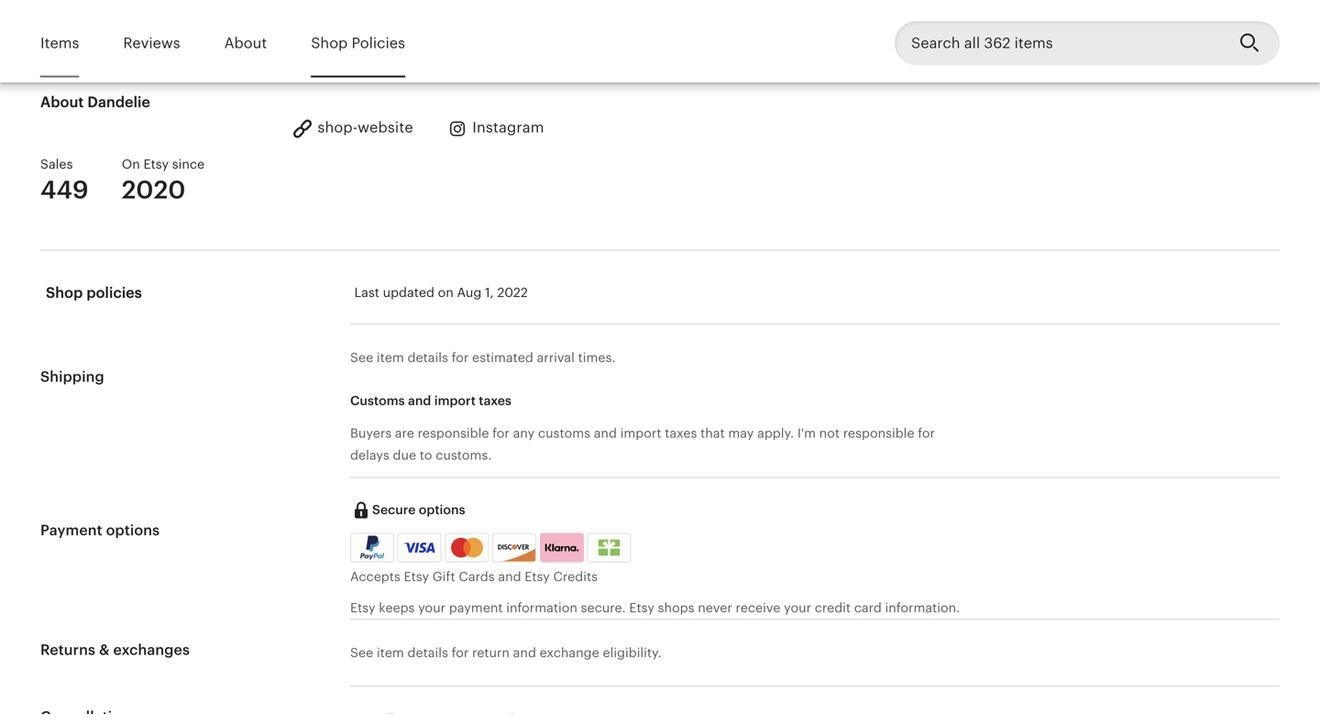 Task type: locate. For each thing, give the bounding box(es) containing it.
1 horizontal spatial options
[[419, 503, 466, 517]]

and up are at the left of the page
[[408, 393, 431, 408]]

see for see item details for return and exchange eligibility.
[[350, 646, 373, 660]]

instagram
[[473, 119, 544, 136]]

0 vertical spatial details
[[408, 350, 448, 365]]

etsy up information at the bottom left of page
[[525, 569, 550, 584]]

shop
[[311, 35, 348, 51], [46, 285, 83, 301]]

0 vertical spatial import
[[434, 393, 476, 408]]

i'm
[[798, 426, 816, 441]]

shops
[[658, 601, 695, 615]]

1 vertical spatial shop
[[46, 285, 83, 301]]

item down keeps
[[377, 646, 404, 660]]

item up customs
[[377, 350, 404, 365]]

customs
[[350, 393, 405, 408]]

exchange
[[540, 646, 600, 660]]

1 vertical spatial taxes
[[665, 426, 697, 441]]

0 horizontal spatial responsible
[[418, 426, 489, 441]]

0 vertical spatial see
[[350, 350, 373, 365]]

1 details from the top
[[408, 350, 448, 365]]

0 vertical spatial taxes
[[479, 393, 512, 408]]

1 see from the top
[[350, 350, 373, 365]]

0 vertical spatial item
[[377, 350, 404, 365]]

your left credit
[[784, 601, 812, 615]]

taxes left that
[[665, 426, 697, 441]]

times.
[[578, 350, 616, 365]]

0 vertical spatial about
[[224, 35, 267, 51]]

buyers
[[350, 426, 392, 441]]

1 horizontal spatial about
[[224, 35, 267, 51]]

responsible up customs.
[[418, 426, 489, 441]]

shop for shop policies
[[46, 285, 83, 301]]

1 vertical spatial import
[[621, 426, 662, 441]]

1 horizontal spatial your
[[784, 601, 812, 615]]

0 vertical spatial shop
[[311, 35, 348, 51]]

1 vertical spatial details
[[408, 646, 448, 660]]

0 horizontal spatial import
[[434, 393, 476, 408]]

secure options
[[372, 503, 466, 517]]

for for see item details for return and exchange eligibility.
[[452, 646, 469, 660]]

eligibility.
[[603, 646, 662, 660]]

etsy keeps your payment information secure. etsy shops never receive your credit card information.
[[350, 601, 961, 615]]

returns
[[40, 642, 95, 659]]

options right payment
[[106, 522, 160, 539]]

0 vertical spatial options
[[419, 503, 466, 517]]

arrival
[[537, 350, 575, 365]]

1 horizontal spatial import
[[621, 426, 662, 441]]

0 horizontal spatial options
[[106, 522, 160, 539]]

1 horizontal spatial responsible
[[844, 426, 915, 441]]

1 horizontal spatial taxes
[[665, 426, 697, 441]]

see item details for estimated arrival times.
[[350, 350, 616, 365]]

reviews
[[123, 35, 180, 51]]

options for payment options
[[106, 522, 160, 539]]

2 see from the top
[[350, 646, 373, 660]]

about for about
[[224, 35, 267, 51]]

your
[[418, 601, 446, 615], [784, 601, 812, 615]]

2 details from the top
[[408, 646, 448, 660]]

see up customs
[[350, 350, 373, 365]]

import
[[434, 393, 476, 408], [621, 426, 662, 441]]

may
[[729, 426, 754, 441]]

payment
[[449, 601, 503, 615]]

due
[[393, 448, 416, 463]]

2 your from the left
[[784, 601, 812, 615]]

mastercard image
[[448, 536, 486, 560]]

on
[[438, 285, 454, 300]]

taxes
[[479, 393, 512, 408], [665, 426, 697, 441]]

discover image
[[494, 537, 538, 564]]

taxes down estimated
[[479, 393, 512, 408]]

shop-
[[318, 119, 358, 136]]

keeps
[[379, 601, 415, 615]]

any
[[513, 426, 535, 441]]

are
[[395, 426, 414, 441]]

customs
[[538, 426, 591, 441]]

giftcard image
[[594, 540, 625, 556]]

details up the 'customs and import taxes'
[[408, 350, 448, 365]]

details
[[408, 350, 448, 365], [408, 646, 448, 660]]

buyers are responsible for any customs and import taxes that may apply. i'm not responsible for delays due to customs.
[[350, 426, 935, 463]]

responsible right not
[[844, 426, 915, 441]]

0 horizontal spatial your
[[418, 601, 446, 615]]

0 horizontal spatial about
[[40, 94, 84, 111]]

options
[[419, 503, 466, 517], [106, 522, 160, 539]]

see down accepts
[[350, 646, 373, 660]]

1,
[[485, 285, 494, 300]]

see
[[350, 350, 373, 365], [350, 646, 373, 660]]

and right 'customs' at the left of page
[[594, 426, 617, 441]]

import left that
[[621, 426, 662, 441]]

information.
[[886, 601, 961, 615]]

about for about dandelie
[[40, 94, 84, 111]]

1 vertical spatial about
[[40, 94, 84, 111]]

your down "gift" on the bottom of page
[[418, 601, 446, 615]]

1 vertical spatial options
[[106, 522, 160, 539]]

aug
[[457, 285, 482, 300]]

details down keeps
[[408, 646, 448, 660]]

gift
[[433, 569, 455, 584]]

about dandelie
[[40, 94, 150, 111]]

item for see item details for estimated arrival times.
[[377, 350, 404, 365]]

0 horizontal spatial taxes
[[479, 393, 512, 408]]

receive
[[736, 601, 781, 615]]

options for secure options
[[419, 503, 466, 517]]

0 horizontal spatial shop
[[46, 285, 83, 301]]

not
[[820, 426, 840, 441]]

items
[[40, 35, 79, 51]]

for
[[452, 350, 469, 365], [493, 426, 510, 441], [918, 426, 935, 441], [452, 646, 469, 660]]

information
[[506, 601, 578, 615]]

449
[[40, 175, 89, 204]]

item
[[377, 350, 404, 365], [377, 646, 404, 660]]

etsy inside on etsy since 2020
[[144, 157, 169, 172]]

1 vertical spatial see
[[350, 646, 373, 660]]

responsible
[[418, 426, 489, 441], [844, 426, 915, 441]]

options up visa icon at the left bottom of the page
[[419, 503, 466, 517]]

updated
[[383, 285, 435, 300]]

1 vertical spatial item
[[377, 646, 404, 660]]

import down see item details for estimated arrival times.
[[434, 393, 476, 408]]

etsy left shops
[[629, 601, 655, 615]]

1 item from the top
[[377, 350, 404, 365]]

etsy left "gift" on the bottom of page
[[404, 569, 429, 584]]

estimated
[[472, 350, 534, 365]]

and
[[408, 393, 431, 408], [594, 426, 617, 441], [498, 569, 521, 584], [513, 646, 536, 660]]

2020
[[122, 175, 186, 204]]

to
[[420, 448, 432, 463]]

on etsy since 2020
[[122, 157, 205, 204]]

shop policies
[[46, 285, 142, 301]]

that
[[701, 426, 725, 441]]

never
[[698, 601, 733, 615]]

etsy right on
[[144, 157, 169, 172]]

2 item from the top
[[377, 646, 404, 660]]

etsy
[[144, 157, 169, 172], [404, 569, 429, 584], [525, 569, 550, 584], [350, 601, 376, 615], [629, 601, 655, 615]]

accepts
[[350, 569, 401, 584]]

and inside buyers are responsible for any customs and import taxes that may apply. i'm not responsible for delays due to customs.
[[594, 426, 617, 441]]

sales 449
[[40, 157, 89, 204]]

1 horizontal spatial shop
[[311, 35, 348, 51]]

details for return
[[408, 646, 448, 660]]

reviews link
[[123, 22, 180, 65]]

about
[[224, 35, 267, 51], [40, 94, 84, 111]]



Task type: vqa. For each thing, say whether or not it's contained in the screenshot.
shop-website
yes



Task type: describe. For each thing, give the bounding box(es) containing it.
shop-website
[[318, 119, 413, 136]]

on
[[122, 157, 140, 172]]

return
[[472, 646, 510, 660]]

see item details for return and exchange eligibility.
[[350, 646, 662, 660]]

policies
[[87, 285, 142, 301]]

shop policies
[[311, 35, 405, 51]]

1 responsible from the left
[[418, 426, 489, 441]]

paypal image
[[353, 536, 392, 560]]

delays
[[350, 448, 390, 463]]

instagram link
[[446, 118, 544, 140]]

details for estimated
[[408, 350, 448, 365]]

card
[[855, 601, 882, 615]]

payment options
[[40, 522, 160, 539]]

shipping
[[40, 369, 104, 385]]

for for buyers are responsible for any customs and import taxes that may apply. i'm not responsible for delays due to customs.
[[493, 426, 510, 441]]

taxes inside buyers are responsible for any customs and import taxes that may apply. i'm not responsible for delays due to customs.
[[665, 426, 697, 441]]

website
[[358, 119, 413, 136]]

import inside buyers are responsible for any customs and import taxes that may apply. i'm not responsible for delays due to customs.
[[621, 426, 662, 441]]

dandelie
[[88, 94, 150, 111]]

etsy down accepts
[[350, 601, 376, 615]]

items link
[[40, 22, 79, 65]]

1 your from the left
[[418, 601, 446, 615]]

sales
[[40, 157, 73, 172]]

visa image
[[404, 540, 435, 556]]

apply.
[[758, 426, 794, 441]]

exchanges
[[113, 642, 190, 659]]

about link
[[224, 22, 267, 65]]

see for see item details for estimated arrival times.
[[350, 350, 373, 365]]

customs and import taxes
[[350, 393, 512, 408]]

since
[[172, 157, 205, 172]]

credits
[[554, 569, 598, 584]]

credit
[[815, 601, 851, 615]]

2 responsible from the left
[[844, 426, 915, 441]]

secure
[[372, 503, 416, 517]]

customs.
[[436, 448, 492, 463]]

for for see item details for estimated arrival times.
[[452, 350, 469, 365]]

shop policies link
[[311, 22, 405, 65]]

klarna image
[[540, 533, 584, 563]]

last updated on aug 1, 2022
[[354, 285, 528, 300]]

and right return
[[513, 646, 536, 660]]

accepts etsy gift cards and etsy credits
[[350, 569, 598, 584]]

last
[[354, 285, 380, 300]]

shop-website link
[[292, 118, 413, 140]]

returns & exchanges
[[40, 642, 190, 659]]

&
[[99, 642, 110, 659]]

payment
[[40, 522, 102, 539]]

and down discover image
[[498, 569, 521, 584]]

secure.
[[581, 601, 626, 615]]

cards
[[459, 569, 495, 584]]

2022
[[497, 285, 528, 300]]

item for see item details for return and exchange eligibility.
[[377, 646, 404, 660]]

policies
[[352, 35, 405, 51]]

Search all 362 items text field
[[895, 21, 1225, 65]]

shop for shop policies
[[311, 35, 348, 51]]



